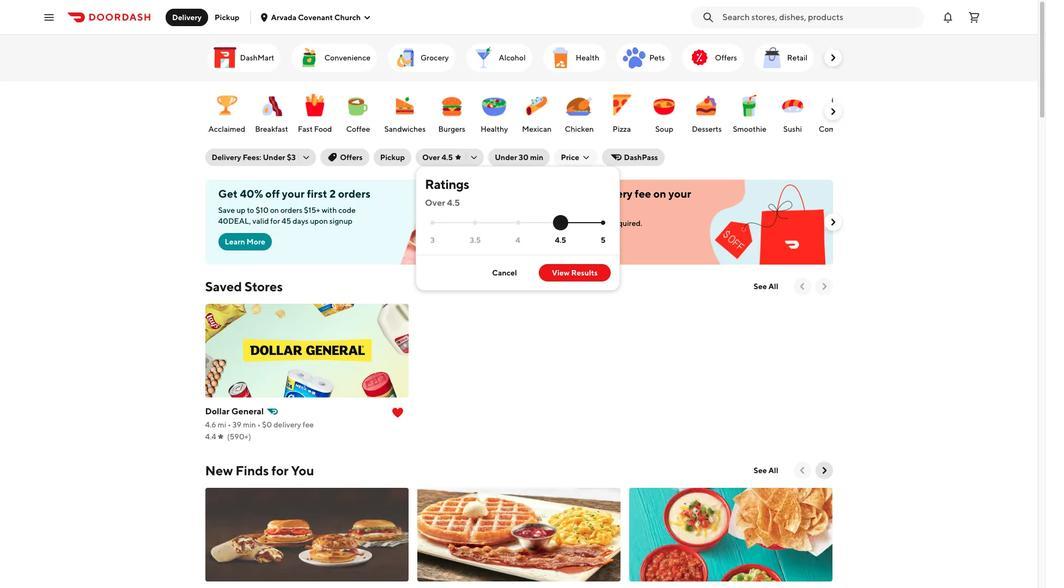 Task type: locate. For each thing, give the bounding box(es) containing it.
1 vertical spatial first
[[537, 201, 557, 213]]

pickup
[[215, 13, 240, 22], [380, 153, 405, 162]]

1 horizontal spatial first
[[537, 201, 557, 213]]

for left 45
[[271, 217, 280, 226]]

first inside enjoy a $0 delivery fee on your first order.
[[537, 201, 557, 213]]

1 horizontal spatial on
[[654, 188, 667, 200]]

0 vertical spatial 4.5
[[442, 153, 453, 162]]

valid
[[253, 217, 269, 226]]

0 vertical spatial fee
[[635, 188, 652, 200]]

0 vertical spatial over 4.5
[[423, 153, 453, 162]]

fee up the required.
[[635, 188, 652, 200]]

2
[[330, 188, 336, 200]]

fee inside enjoy a $0 delivery fee on your first order.
[[635, 188, 652, 200]]

1 vertical spatial see all
[[754, 467, 779, 475]]

learn more down the subtotal
[[543, 240, 584, 249]]

price
[[561, 153, 580, 162]]

1 vertical spatial over
[[425, 198, 445, 208]]

1 horizontal spatial your
[[669, 188, 692, 200]]

1 horizontal spatial food
[[850, 125, 868, 134]]

0 vertical spatial delivery
[[172, 13, 202, 22]]

0 horizontal spatial fee
[[303, 421, 314, 430]]

1 vertical spatial all
[[769, 467, 779, 475]]

1 vertical spatial on
[[270, 206, 279, 215]]

1 horizontal spatial •
[[258, 421, 261, 430]]

0 horizontal spatial pickup
[[215, 13, 240, 22]]

your inside enjoy a $0 delivery fee on your first order.
[[669, 188, 692, 200]]

0 horizontal spatial your
[[282, 188, 305, 200]]

0 horizontal spatial delivery
[[172, 13, 202, 22]]

30
[[519, 153, 529, 162]]

all left previous button of carousel icon
[[769, 282, 779, 291]]

2 all from the top
[[769, 467, 779, 475]]

pickup down sandwiches
[[380, 153, 405, 162]]

4.5 up ratings
[[442, 153, 453, 162]]

stores
[[245, 279, 283, 294]]

1 horizontal spatial delivery
[[212, 153, 241, 162]]

4.6
[[205, 421, 216, 430]]

learn down the subtotal
[[543, 240, 564, 249]]

0 vertical spatial min
[[530, 153, 544, 162]]

dollar general
[[205, 407, 264, 417]]

learn more button for a
[[537, 235, 590, 253]]

4 stars and over image
[[516, 221, 520, 225]]

see for new finds for you
[[754, 467, 767, 475]]

0 horizontal spatial offers
[[340, 153, 363, 162]]

see left previous button of carousel icon
[[754, 282, 767, 291]]

for inside save up to $10 on orders $15+ with code 40deal, valid for 45 days upon signup
[[271, 217, 280, 226]]

1 all from the top
[[769, 282, 779, 291]]

learn more button down 40deal,
[[218, 233, 272, 251]]

0 horizontal spatial learn more button
[[218, 233, 272, 251]]

food for fast food
[[314, 125, 332, 134]]

0 horizontal spatial orders
[[281, 206, 303, 215]]

3.5 stars and over image
[[473, 221, 478, 225]]

min right 39
[[243, 421, 256, 430]]

0 vertical spatial on
[[654, 188, 667, 200]]

delivery right $0
[[592, 188, 633, 200]]

alcohol link
[[466, 44, 532, 72]]

45
[[282, 217, 291, 226]]

arvada covenant church button
[[260, 13, 372, 22]]

enjoy
[[537, 188, 566, 200]]

Store search: begin typing to search for stores available on DoorDash text field
[[723, 11, 918, 23]]

over 4.5 down ratings
[[425, 198, 460, 208]]

39
[[233, 421, 242, 430]]

learn more button down the subtotal
[[537, 235, 590, 253]]

code
[[339, 206, 356, 215]]

over 4.5
[[423, 153, 453, 162], [425, 198, 460, 208]]

0 items, open order cart image
[[968, 11, 981, 24]]

under 30 min
[[495, 153, 544, 162]]

all left previous button of carousel image
[[769, 467, 779, 475]]

fee right $​0 in the left bottom of the page
[[303, 421, 314, 430]]

0 vertical spatial see
[[754, 282, 767, 291]]

alcohol
[[499, 53, 526, 62]]

1 see all link from the top
[[748, 278, 785, 295]]

1 vertical spatial pickup
[[380, 153, 405, 162]]

offers
[[715, 53, 737, 62], [340, 153, 363, 162]]

1 vertical spatial delivery
[[274, 421, 301, 430]]

retail link
[[755, 44, 815, 72]]

first down enjoy at the top right
[[537, 201, 557, 213]]

delivery right $​0 in the left bottom of the page
[[274, 421, 301, 430]]

0 horizontal spatial first
[[307, 188, 327, 200]]

notification bell image
[[942, 11, 955, 24]]

coffee
[[346, 125, 370, 134]]

on right $10
[[270, 206, 279, 215]]

2 see from the top
[[754, 467, 767, 475]]

2 under from the left
[[495, 153, 517, 162]]

2 your from the left
[[669, 188, 692, 200]]

for
[[271, 217, 280, 226], [272, 463, 289, 479]]

pickup button down sandwiches
[[374, 149, 412, 166]]

$5
[[537, 219, 546, 228]]

1 horizontal spatial under
[[495, 153, 517, 162]]

1 vertical spatial delivery
[[212, 153, 241, 162]]

under left $3
[[263, 153, 285, 162]]

1 horizontal spatial delivery
[[592, 188, 633, 200]]

delivery button
[[166, 8, 208, 26]]

3 stars and over image
[[431, 221, 435, 225]]

upon
[[310, 217, 328, 226]]

0 horizontal spatial •
[[228, 421, 231, 430]]

1 food from the left
[[314, 125, 332, 134]]

5 stars and over image
[[601, 221, 606, 225]]

1 vertical spatial orders
[[281, 206, 303, 215]]

1 horizontal spatial learn more
[[543, 240, 584, 249]]

0 vertical spatial orders
[[338, 188, 371, 200]]

on
[[654, 188, 667, 200], [270, 206, 279, 215]]

see all link left previous button of carousel icon
[[748, 278, 785, 295]]

saved
[[205, 279, 242, 294]]

food for comfort food
[[850, 125, 868, 134]]

•
[[228, 421, 231, 430], [258, 421, 261, 430]]

under
[[263, 153, 285, 162], [495, 153, 517, 162]]

4.5 down the subtotal
[[555, 236, 566, 245]]

0 vertical spatial over
[[423, 153, 440, 162]]

0 vertical spatial delivery
[[592, 188, 633, 200]]

orders
[[338, 188, 371, 200], [281, 206, 303, 215]]

learn
[[225, 238, 245, 246], [543, 240, 564, 249]]

1 horizontal spatial pickup button
[[374, 149, 412, 166]]

next button of carousel image
[[828, 52, 839, 63], [828, 106, 839, 117], [828, 217, 839, 228], [819, 281, 830, 292], [819, 466, 830, 476]]

1 vertical spatial pickup button
[[374, 149, 412, 166]]

0 horizontal spatial min
[[243, 421, 256, 430]]

grocery link
[[388, 44, 455, 72]]

0 horizontal spatial learn
[[225, 238, 245, 246]]

more down the subtotal
[[565, 240, 584, 249]]

delivery inside button
[[172, 13, 202, 22]]

0 vertical spatial for
[[271, 217, 280, 226]]

0 vertical spatial see all
[[754, 282, 779, 291]]

cancel button
[[479, 264, 530, 282]]

for left you
[[272, 463, 289, 479]]

see all left previous button of carousel icon
[[754, 282, 779, 291]]

1 horizontal spatial fee
[[635, 188, 652, 200]]

0 vertical spatial see all link
[[748, 278, 785, 295]]

all
[[769, 282, 779, 291], [769, 467, 779, 475]]

pickup right delivery button
[[215, 13, 240, 22]]

under left 30 at the top of page
[[495, 153, 517, 162]]

orders up 45
[[281, 206, 303, 215]]

$5 subtotal minimum required.
[[537, 219, 643, 228]]

learn down 40deal,
[[225, 238, 245, 246]]

$3
[[287, 153, 296, 162]]

see all link left previous button of carousel image
[[748, 462, 785, 480]]

offers button
[[320, 149, 369, 166]]

1 vertical spatial see
[[754, 467, 767, 475]]

offers down coffee
[[340, 153, 363, 162]]

0 horizontal spatial more
[[247, 238, 266, 246]]

0 horizontal spatial learn more
[[225, 238, 266, 246]]

0 vertical spatial first
[[307, 188, 327, 200]]

• left $​0 in the left bottom of the page
[[258, 421, 261, 430]]

1 horizontal spatial learn
[[543, 240, 564, 249]]

learn more for a
[[543, 240, 584, 249]]

pickup button up dashmart image
[[208, 8, 246, 26]]

1 vertical spatial 4.5
[[447, 198, 460, 208]]

open menu image
[[43, 11, 56, 24]]

1 see from the top
[[754, 282, 767, 291]]

fee
[[635, 188, 652, 200], [303, 421, 314, 430]]

off
[[266, 188, 280, 200]]

min right 30 at the top of page
[[530, 153, 544, 162]]

over 4.5 up ratings
[[423, 153, 453, 162]]

1 vertical spatial see all link
[[748, 462, 785, 480]]

2 see all from the top
[[754, 467, 779, 475]]

• right "mi" at the left of page
[[228, 421, 231, 430]]

0 vertical spatial offers
[[715, 53, 737, 62]]

convenience image
[[296, 45, 322, 71]]

learn more down 40deal,
[[225, 238, 266, 246]]

1 horizontal spatial learn more button
[[537, 235, 590, 253]]

1 horizontal spatial orders
[[338, 188, 371, 200]]

see
[[754, 282, 767, 291], [754, 467, 767, 475]]

2 • from the left
[[258, 421, 261, 430]]

food right fast
[[314, 125, 332, 134]]

0 horizontal spatial on
[[270, 206, 279, 215]]

1 see all from the top
[[754, 282, 779, 291]]

1 vertical spatial for
[[272, 463, 289, 479]]

orders up code
[[338, 188, 371, 200]]

see all left previous button of carousel image
[[754, 467, 779, 475]]

see all link for saved stores
[[748, 278, 785, 295]]

1 horizontal spatial more
[[565, 240, 584, 249]]

new finds for you
[[205, 463, 314, 479]]

0 horizontal spatial food
[[314, 125, 332, 134]]

dollar
[[205, 407, 230, 417]]

learn more
[[225, 238, 266, 246], [543, 240, 584, 249]]

40%
[[240, 188, 263, 200]]

5
[[601, 236, 606, 245]]

first left 2
[[307, 188, 327, 200]]

0 horizontal spatial under
[[263, 153, 285, 162]]

learn more for 40%
[[225, 238, 266, 246]]

on down dashpass at the top right
[[654, 188, 667, 200]]

see left previous button of carousel image
[[754, 467, 767, 475]]

more for a
[[565, 240, 584, 249]]

1 horizontal spatial min
[[530, 153, 544, 162]]

more down the valid
[[247, 238, 266, 246]]

first
[[307, 188, 327, 200], [537, 201, 557, 213]]

delivery
[[172, 13, 202, 22], [212, 153, 241, 162]]

new finds for you link
[[205, 462, 314, 480]]

required.
[[611, 219, 643, 228]]

learn more button for 40%
[[218, 233, 272, 251]]

see for saved stores
[[754, 282, 767, 291]]

up
[[237, 206, 246, 215]]

on inside enjoy a $0 delivery fee on your first order.
[[654, 188, 667, 200]]

0 horizontal spatial pickup button
[[208, 8, 246, 26]]

food right 'comfort'
[[850, 125, 868, 134]]

over up 3 stars and over 'image'
[[425, 198, 445, 208]]

over up ratings
[[423, 153, 440, 162]]

2 food from the left
[[850, 125, 868, 134]]

delivery for delivery
[[172, 13, 202, 22]]

learn for enjoy a $0 delivery fee on your first order.
[[543, 240, 564, 249]]

see all
[[754, 282, 779, 291], [754, 467, 779, 475]]

4.5 down ratings
[[447, 198, 460, 208]]

offers right offers icon
[[715, 53, 737, 62]]

under 30 min button
[[489, 149, 550, 166]]

2 see all link from the top
[[748, 462, 785, 480]]

mi
[[218, 421, 226, 430]]

1 your from the left
[[282, 188, 305, 200]]

view results
[[552, 269, 598, 277]]

church
[[335, 13, 361, 22]]

pickup button
[[208, 8, 246, 26], [374, 149, 412, 166]]

0 vertical spatial all
[[769, 282, 779, 291]]

1 vertical spatial offers
[[340, 153, 363, 162]]



Task type: describe. For each thing, give the bounding box(es) containing it.
3.5
[[470, 236, 481, 245]]

arvada covenant church
[[271, 13, 361, 22]]

all for new finds for you
[[769, 467, 779, 475]]

pets link
[[617, 44, 672, 72]]

ratings
[[425, 177, 469, 192]]

0 vertical spatial pickup
[[215, 13, 240, 22]]

finds
[[236, 463, 269, 479]]

$10
[[256, 206, 269, 215]]

over 4.5 inside "button"
[[423, 153, 453, 162]]

learn for get 40% off your first 2 orders
[[225, 238, 245, 246]]

get 40% off your first 2 orders
[[218, 188, 371, 200]]

comfort
[[819, 125, 849, 134]]

new
[[205, 463, 233, 479]]

save
[[218, 206, 235, 215]]

pets
[[650, 53, 665, 62]]

health image
[[548, 45, 574, 71]]

fees:
[[243, 153, 261, 162]]

4.4
[[205, 433, 216, 442]]

all for saved stores
[[769, 282, 779, 291]]

health link
[[543, 44, 606, 72]]

order.
[[559, 201, 589, 213]]

view
[[552, 269, 570, 277]]

dashpass
[[624, 153, 658, 162]]

fast
[[298, 125, 313, 134]]

a
[[568, 188, 574, 200]]

sandwiches
[[385, 125, 426, 134]]

dashmart
[[240, 53, 274, 62]]

breakfast
[[255, 125, 288, 134]]

under inside button
[[495, 153, 517, 162]]

arvada
[[271, 13, 297, 22]]

health
[[576, 53, 600, 62]]

see all for new finds for you
[[754, 467, 779, 475]]

delivery inside enjoy a $0 delivery fee on your first order.
[[592, 188, 633, 200]]

convenience
[[325, 53, 371, 62]]

4.6 mi • 39 min • $​0 delivery fee
[[205, 421, 314, 430]]

alcohol image
[[471, 45, 497, 71]]

2 vertical spatial 4.5
[[555, 236, 566, 245]]

subtotal
[[548, 219, 576, 228]]

1 vertical spatial min
[[243, 421, 256, 430]]

retail image
[[759, 45, 785, 71]]

signup
[[330, 217, 353, 226]]

previous button of carousel image
[[797, 281, 808, 292]]

covenant
[[298, 13, 333, 22]]

burgers
[[439, 125, 466, 134]]

mexican
[[522, 125, 552, 134]]

healthy
[[481, 125, 508, 134]]

4
[[516, 236, 521, 245]]

view results button
[[539, 264, 611, 282]]

dashmart image
[[212, 45, 238, 71]]

sushi
[[784, 125, 802, 134]]

you
[[291, 463, 314, 479]]

minimum
[[578, 219, 610, 228]]

smoothie
[[733, 125, 767, 134]]

delivery fees: under $3
[[212, 153, 296, 162]]

40deal,
[[218, 217, 251, 226]]

click to remove this store from your saved list image
[[391, 407, 404, 420]]

min inside button
[[530, 153, 544, 162]]

save up to $10 on orders $15+ with code 40deal, valid for 45 days upon signup
[[218, 206, 356, 226]]

pizza
[[613, 125, 631, 134]]

comfort food
[[819, 125, 868, 134]]

offers inside "button"
[[340, 153, 363, 162]]

with
[[322, 206, 337, 215]]

catering image
[[830, 45, 856, 71]]

1 under from the left
[[263, 153, 285, 162]]

grocery image
[[392, 45, 419, 71]]

3
[[431, 236, 435, 245]]

pets image
[[621, 45, 648, 71]]

on inside save up to $10 on orders $15+ with code 40deal, valid for 45 days upon signup
[[270, 206, 279, 215]]

see all link for new finds for you
[[748, 462, 785, 480]]

enjoy a $0 delivery fee on your first order.
[[537, 188, 692, 213]]

dashpass button
[[603, 149, 665, 166]]

price button
[[555, 149, 598, 166]]

general
[[231, 407, 264, 417]]

1 horizontal spatial offers
[[715, 53, 737, 62]]

1 • from the left
[[228, 421, 231, 430]]

soup
[[656, 125, 674, 134]]

4.5 inside "button"
[[442, 153, 453, 162]]

$​0
[[262, 421, 272, 430]]

acclaimed
[[209, 125, 245, 134]]

dashmart link
[[207, 44, 281, 72]]

get
[[218, 188, 238, 200]]

retail
[[788, 53, 808, 62]]

$0
[[576, 188, 590, 200]]

saved stores
[[205, 279, 283, 294]]

offers link
[[683, 44, 744, 72]]

$15+
[[304, 206, 320, 215]]

to
[[247, 206, 254, 215]]

over 4.5 button
[[416, 149, 484, 166]]

1 vertical spatial over 4.5
[[425, 198, 460, 208]]

see all for saved stores
[[754, 282, 779, 291]]

over inside "button"
[[423, 153, 440, 162]]

offers image
[[687, 45, 713, 71]]

desserts
[[692, 125, 722, 134]]

1 horizontal spatial pickup
[[380, 153, 405, 162]]

orders inside save up to $10 on orders $15+ with code 40deal, valid for 45 days upon signup
[[281, 206, 303, 215]]

previous button of carousel image
[[797, 466, 808, 476]]

fast food
[[298, 125, 332, 134]]

more for 40%
[[247, 238, 266, 246]]

0 vertical spatial pickup button
[[208, 8, 246, 26]]

(590+)
[[227, 433, 251, 442]]

grocery
[[421, 53, 449, 62]]

days
[[293, 217, 309, 226]]

delivery for delivery fees: under $3
[[212, 153, 241, 162]]

acclaimed link
[[206, 87, 248, 137]]

convenience link
[[292, 44, 377, 72]]

1 vertical spatial fee
[[303, 421, 314, 430]]

saved stores link
[[205, 278, 283, 295]]

0 horizontal spatial delivery
[[274, 421, 301, 430]]

chicken
[[565, 125, 594, 134]]

cancel
[[492, 269, 517, 277]]

results
[[572, 269, 598, 277]]



Task type: vqa. For each thing, say whether or not it's contained in the screenshot.
Open Menu icon
yes



